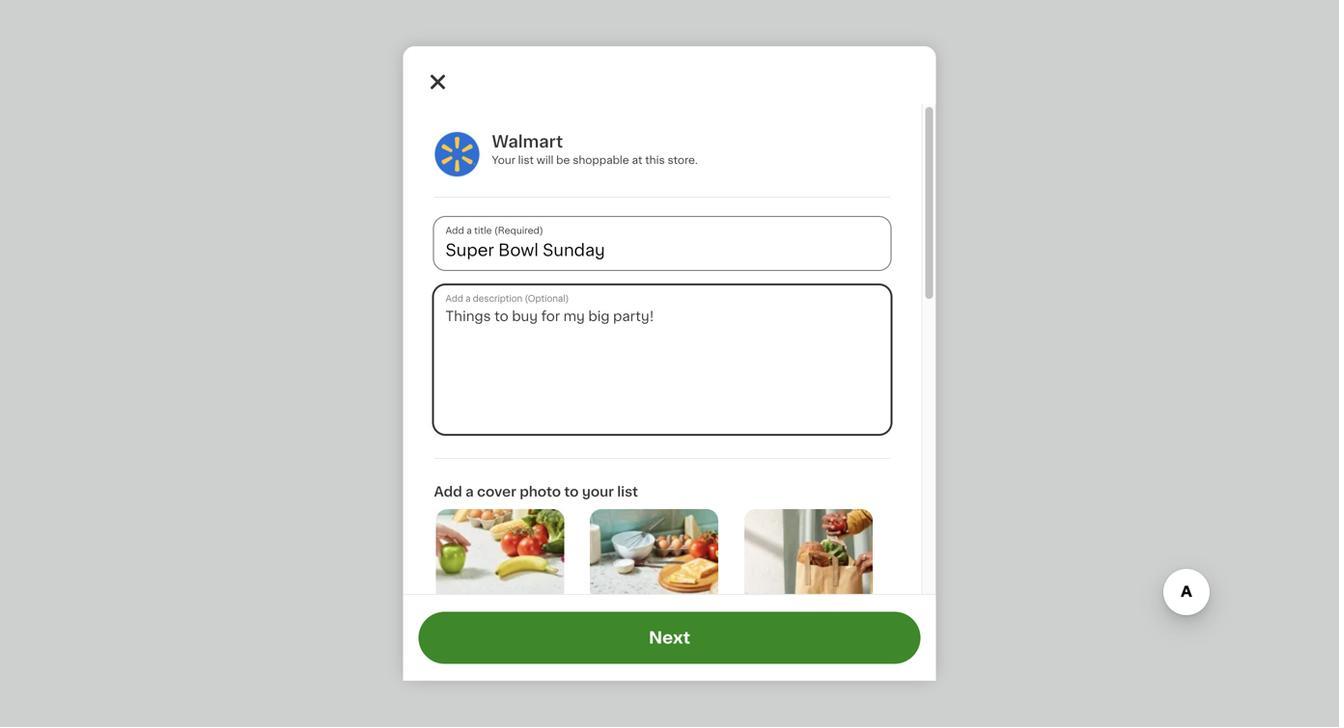 Task type: locate. For each thing, give the bounding box(es) containing it.
a person holding a tomato and a grocery bag with a baguette and vegetables. image
[[744, 510, 873, 602]]

at
[[632, 155, 642, 166]]

add
[[434, 486, 462, 499]]

next
[[649, 630, 690, 647]]

add a cover photo to your list
[[434, 486, 638, 499]]

list right 'your'
[[617, 486, 638, 499]]

shoppable
[[573, 155, 629, 166]]

0 vertical spatial list
[[518, 155, 534, 166]]

a keyboard, mouse, notebook, cup of pencils, wire cable. image
[[436, 614, 564, 707]]

walmart logo image
[[434, 131, 480, 178]]

your
[[582, 486, 614, 499]]

list down walmart
[[518, 155, 534, 166]]

a
[[465, 486, 474, 499]]

1 vertical spatial list
[[617, 486, 638, 499]]

walmart
[[492, 134, 563, 150]]

store.
[[668, 155, 698, 166]]

this
[[645, 155, 665, 166]]

a table with people sitting around it with a bowl of potato chips, doritos, and cheetos. image
[[744, 614, 873, 707]]

list_add_items dialog
[[403, 46, 936, 728]]

list inside walmart your list will be shoppable at this store.
[[518, 155, 534, 166]]

cover
[[477, 486, 516, 499]]

list
[[518, 155, 534, 166], [617, 486, 638, 499]]

0 horizontal spatial list
[[518, 155, 534, 166]]

a tabletop of makeup, skincare, and beauty products. image
[[590, 614, 718, 707]]

be
[[556, 155, 570, 166]]



Task type: describe. For each thing, give the bounding box(es) containing it.
1 horizontal spatial list
[[617, 486, 638, 499]]

to
[[564, 486, 579, 499]]

a person touching an apple, a banana, a bunch of tomatoes, and an assortment of other vegetables on a counter. image
[[436, 510, 564, 602]]

walmart your list will be shoppable at this store.
[[492, 134, 698, 166]]

next button
[[419, 613, 921, 665]]

a small bottle of milk, a bowl and a whisk, a carton of 6 eggs, a bunch of tomatoes on the vine, sliced cheese, a head of lettuce, and a loaf of bread. image
[[590, 510, 718, 602]]

your
[[492, 155, 515, 166]]

will
[[537, 155, 554, 166]]

Things to buy for my big party! text field
[[434, 286, 891, 434]]

photo
[[520, 486, 561, 499]]

Add a title (Required) text field
[[434, 217, 891, 270]]



Task type: vqa. For each thing, say whether or not it's contained in the screenshot.
the Buy
no



